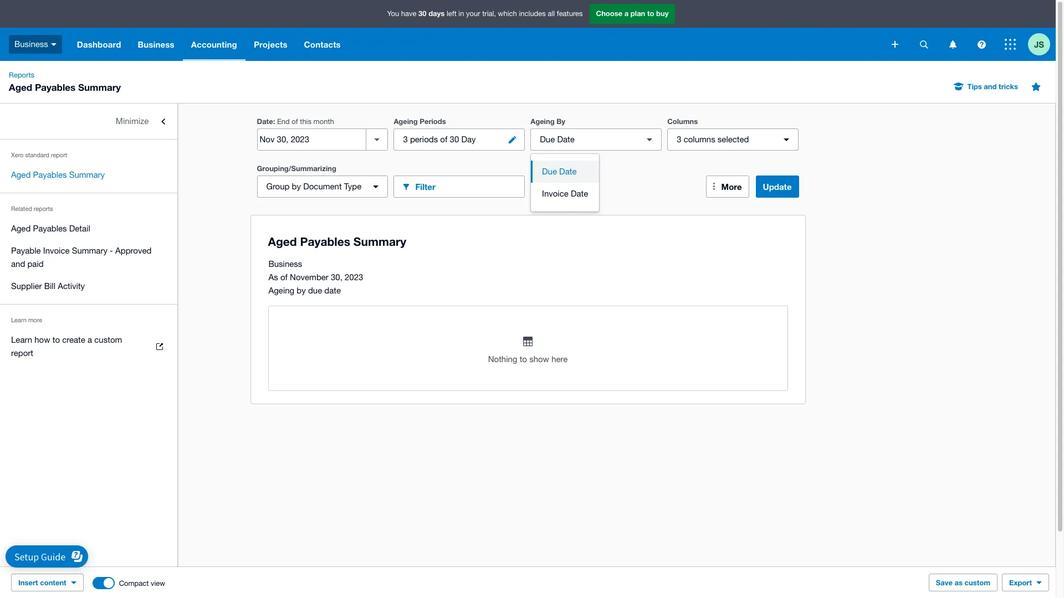 Task type: describe. For each thing, give the bounding box(es) containing it.
november
[[290, 273, 329, 282]]

3 for 3 columns selected
[[677, 135, 682, 144]]

30,
[[331, 273, 343, 282]]

payables for detail
[[33, 224, 67, 233]]

which
[[498, 10, 517, 18]]

related
[[11, 206, 32, 212]]

tips
[[968, 82, 983, 91]]

group by document type
[[266, 182, 362, 191]]

payable invoice summary - approved and paid
[[11, 246, 152, 269]]

how
[[35, 336, 50, 345]]

more
[[722, 182, 742, 192]]

js button
[[1029, 28, 1056, 61]]

list of convenience dates image
[[366, 129, 388, 151]]

tips and tricks button
[[948, 78, 1025, 95]]

group by document type button
[[257, 176, 388, 198]]

here
[[552, 355, 568, 364]]

periods
[[410, 135, 438, 144]]

of for business as of november 30, 2023 ageing by due date
[[281, 273, 288, 282]]

aged payables detail link
[[0, 218, 177, 240]]

features
[[557, 10, 583, 18]]

reports link
[[4, 70, 39, 81]]

all
[[548, 10, 555, 18]]

due date button
[[531, 161, 600, 183]]

tricks
[[999, 82, 1019, 91]]

periods
[[420, 117, 446, 126]]

minimize button
[[0, 110, 177, 133]]

date for due date popup button
[[558, 135, 575, 144]]

days
[[429, 9, 445, 18]]

business inside popup button
[[14, 39, 48, 49]]

learn how to create a custom report link
[[0, 329, 177, 365]]

supplier
[[11, 282, 42, 291]]

3 periods of 30 day
[[403, 135, 476, 144]]

selected
[[718, 135, 750, 144]]

filter button
[[394, 176, 525, 198]]

due date button
[[531, 129, 662, 151]]

to inside learn how to create a custom report
[[53, 336, 60, 345]]

:
[[273, 117, 275, 126]]

more
[[28, 317, 42, 324]]

view
[[151, 580, 165, 588]]

payables for summary
[[33, 170, 67, 180]]

insert content
[[18, 579, 66, 588]]

update button
[[756, 176, 799, 198]]

tips and tricks
[[968, 82, 1019, 91]]

paid
[[27, 260, 44, 269]]

trial,
[[483, 10, 496, 18]]

accounting
[[191, 39, 237, 49]]

by inside business as of november 30, 2023 ageing by due date
[[297, 286, 306, 296]]

compact
[[119, 580, 149, 588]]

nothing
[[488, 355, 518, 364]]

group containing due date
[[531, 154, 600, 212]]

to inside "banner"
[[648, 9, 655, 18]]

show
[[530, 355, 550, 364]]

invoice date
[[542, 189, 589, 199]]

1 horizontal spatial svg image
[[1005, 39, 1017, 50]]

30 inside 3 periods of 30 day button
[[450, 135, 459, 144]]

in
[[459, 10, 464, 18]]

aged for aged payables detail
[[11, 224, 31, 233]]

supplier bill activity
[[11, 282, 85, 291]]

date
[[325, 286, 341, 296]]

standard
[[25, 152, 49, 159]]

supplier bill activity link
[[0, 276, 177, 298]]

date : end of this month
[[257, 117, 334, 126]]

left
[[447, 10, 457, 18]]

ageing inside business as of november 30, 2023 ageing by due date
[[269, 286, 295, 296]]

have
[[401, 10, 417, 18]]

due
[[308, 286, 322, 296]]

buy
[[657, 9, 669, 18]]

3 columns selected
[[677, 135, 750, 144]]

date for invoice date button
[[571, 189, 589, 199]]

Select end date field
[[258, 129, 366, 150]]

and inside payable invoice summary - approved and paid
[[11, 260, 25, 269]]

date for due date button
[[560, 167, 577, 176]]

summary for payables
[[69, 170, 105, 180]]

aged payables summary
[[11, 170, 105, 180]]

type
[[344, 182, 362, 191]]

minimize
[[116, 116, 149, 126]]

dashboard
[[77, 39, 121, 49]]

document
[[303, 182, 342, 191]]

aged payables detail
[[11, 224, 90, 233]]

columns
[[668, 117, 698, 126]]

1 horizontal spatial to
[[520, 355, 527, 364]]

due date for due date button
[[542, 167, 577, 176]]

plan
[[631, 9, 646, 18]]

ageing for ageing by
[[531, 117, 555, 126]]

related reports
[[11, 206, 53, 212]]

export
[[1010, 579, 1033, 588]]

remove from favorites image
[[1025, 75, 1048, 98]]

this
[[300, 118, 312, 126]]

dashboard link
[[69, 28, 130, 61]]

choose
[[596, 9, 623, 18]]

3 periods of 30 day button
[[394, 129, 525, 151]]

learn for learn how to create a custom report
[[11, 336, 32, 345]]

due for due date popup button
[[540, 135, 555, 144]]

save as custom
[[937, 579, 991, 588]]

contacts
[[304, 39, 341, 49]]

invoice date button
[[531, 183, 600, 205]]

1 horizontal spatial report
[[51, 152, 67, 159]]

reports
[[9, 71, 34, 79]]

learn more
[[11, 317, 42, 324]]

group
[[266, 182, 290, 191]]



Task type: vqa. For each thing, say whether or not it's contained in the screenshot.
Sales Tax Report link
no



Task type: locate. For each thing, give the bounding box(es) containing it.
save as custom button
[[929, 575, 998, 592]]

0 vertical spatial by
[[292, 182, 301, 191]]

choose a plan to buy
[[596, 9, 669, 18]]

and
[[985, 82, 997, 91], [11, 260, 25, 269]]

of right as
[[281, 273, 288, 282]]

2023
[[345, 273, 363, 282]]

reports
[[34, 206, 53, 212]]

1 vertical spatial learn
[[11, 336, 32, 345]]

report down learn more
[[11, 349, 33, 358]]

due down ageing by
[[540, 135, 555, 144]]

business button
[[0, 28, 69, 61]]

0 vertical spatial invoice
[[542, 189, 569, 199]]

report inside learn how to create a custom report
[[11, 349, 33, 358]]

1 vertical spatial of
[[441, 135, 448, 144]]

ageing by
[[531, 117, 566, 126]]

ageing left by
[[531, 117, 555, 126]]

2 vertical spatial to
[[520, 355, 527, 364]]

a right create
[[88, 336, 92, 345]]

0 vertical spatial to
[[648, 9, 655, 18]]

and right "tips"
[[985, 82, 997, 91]]

-
[[110, 246, 113, 256]]

0 horizontal spatial a
[[88, 336, 92, 345]]

more button
[[706, 176, 750, 198]]

0 vertical spatial a
[[625, 9, 629, 18]]

custom right create
[[94, 336, 122, 345]]

30 inside "banner"
[[419, 9, 427, 18]]

custom inside button
[[965, 579, 991, 588]]

0 horizontal spatial to
[[53, 336, 60, 345]]

svg image
[[920, 40, 929, 49], [950, 40, 957, 49], [978, 40, 986, 49], [892, 41, 899, 48]]

list box containing due date
[[531, 154, 600, 212]]

1 vertical spatial invoice
[[43, 246, 70, 256]]

payables inside 'reports aged payables summary'
[[35, 82, 76, 93]]

xero standard report
[[11, 152, 67, 159]]

date left end
[[257, 117, 273, 126]]

0 horizontal spatial custom
[[94, 336, 122, 345]]

1 vertical spatial custom
[[965, 579, 991, 588]]

2 horizontal spatial business
[[269, 260, 302, 269]]

js
[[1035, 39, 1045, 49]]

summary inside the aged payables summary link
[[69, 170, 105, 180]]

group
[[531, 154, 600, 212]]

payable invoice summary - approved and paid link
[[0, 240, 177, 276]]

aged down reports "link"
[[9, 82, 32, 93]]

date down due date button
[[571, 189, 589, 199]]

2 horizontal spatial of
[[441, 135, 448, 144]]

of
[[292, 118, 298, 126], [441, 135, 448, 144], [281, 273, 288, 282]]

due inside due date button
[[542, 167, 557, 176]]

learn how to create a custom report
[[11, 336, 122, 358]]

1 vertical spatial due date
[[542, 167, 577, 176]]

1 vertical spatial a
[[88, 336, 92, 345]]

0 horizontal spatial invoice
[[43, 246, 70, 256]]

payables down xero standard report on the left
[[33, 170, 67, 180]]

1 vertical spatial report
[[11, 349, 33, 358]]

content
[[40, 579, 66, 588]]

payables down reports
[[33, 224, 67, 233]]

compact view
[[119, 580, 165, 588]]

due date up invoice date
[[542, 167, 577, 176]]

summary inside payable invoice summary - approved and paid
[[72, 246, 108, 256]]

svg image
[[1005, 39, 1017, 50], [51, 43, 56, 46]]

0 horizontal spatial business
[[14, 39, 48, 49]]

summary down minimize button
[[69, 170, 105, 180]]

by left due
[[297, 286, 306, 296]]

0 vertical spatial and
[[985, 82, 997, 91]]

learn down learn more
[[11, 336, 32, 345]]

date up invoice date
[[560, 167, 577, 176]]

business inside dropdown button
[[138, 39, 175, 49]]

1 vertical spatial payables
[[33, 170, 67, 180]]

svg image up 'reports aged payables summary'
[[51, 43, 56, 46]]

1 vertical spatial 30
[[450, 135, 459, 144]]

2 vertical spatial of
[[281, 273, 288, 282]]

0 vertical spatial report
[[51, 152, 67, 159]]

0 horizontal spatial svg image
[[51, 43, 56, 46]]

by
[[292, 182, 301, 191], [297, 286, 306, 296]]

0 vertical spatial due
[[540, 135, 555, 144]]

3 for 3 periods of 30 day
[[403, 135, 408, 144]]

aged down xero
[[11, 170, 31, 180]]

summary up minimize button
[[78, 82, 121, 93]]

3 left periods
[[403, 135, 408, 144]]

svg image left js
[[1005, 39, 1017, 50]]

1 horizontal spatial invoice
[[542, 189, 569, 199]]

1 vertical spatial aged
[[11, 170, 31, 180]]

aged inside 'reports aged payables summary'
[[9, 82, 32, 93]]

xero
[[11, 152, 24, 159]]

payables down reports "link"
[[35, 82, 76, 93]]

a
[[625, 9, 629, 18], [88, 336, 92, 345]]

you
[[387, 10, 399, 18]]

2 vertical spatial payables
[[33, 224, 67, 233]]

aged
[[9, 82, 32, 93], [11, 170, 31, 180], [11, 224, 31, 233]]

0 vertical spatial summary
[[78, 82, 121, 93]]

filter
[[416, 182, 436, 192]]

to right the how
[[53, 336, 60, 345]]

ageing
[[394, 117, 418, 126], [531, 117, 555, 126], [269, 286, 295, 296]]

day
[[462, 135, 476, 144]]

of inside date : end of this month
[[292, 118, 298, 126]]

summary
[[78, 82, 121, 93], [69, 170, 105, 180], [72, 246, 108, 256]]

detail
[[69, 224, 90, 233]]

reports aged payables summary
[[9, 71, 121, 93]]

aged payables summary link
[[0, 164, 177, 186]]

date
[[257, 117, 273, 126], [558, 135, 575, 144], [560, 167, 577, 176], [571, 189, 589, 199]]

Report title field
[[265, 230, 783, 255]]

create
[[62, 336, 85, 345]]

1 horizontal spatial of
[[292, 118, 298, 126]]

insert
[[18, 579, 38, 588]]

to left show
[[520, 355, 527, 364]]

invoice down "aged payables detail"
[[43, 246, 70, 256]]

of left this
[[292, 118, 298, 126]]

30 right have
[[419, 9, 427, 18]]

due date for due date popup button
[[540, 135, 575, 144]]

1 horizontal spatial 30
[[450, 135, 459, 144]]

ageing down as
[[269, 286, 295, 296]]

0 vertical spatial payables
[[35, 82, 76, 93]]

3 down columns
[[677, 135, 682, 144]]

end
[[277, 118, 290, 126]]

of inside button
[[441, 135, 448, 144]]

of right periods
[[441, 135, 448, 144]]

due inside due date popup button
[[540, 135, 555, 144]]

1 vertical spatial due
[[542, 167, 557, 176]]

banner containing js
[[0, 0, 1056, 61]]

1 horizontal spatial and
[[985, 82, 997, 91]]

0 horizontal spatial ageing
[[269, 286, 295, 296]]

summary inside 'reports aged payables summary'
[[78, 82, 121, 93]]

1 3 from the left
[[403, 135, 408, 144]]

report
[[51, 152, 67, 159], [11, 349, 33, 358]]

learn left the more
[[11, 317, 27, 324]]

0 vertical spatial due date
[[540, 135, 575, 144]]

30
[[419, 9, 427, 18], [450, 135, 459, 144]]

a left plan
[[625, 9, 629, 18]]

due date
[[540, 135, 575, 144], [542, 167, 577, 176]]

1 vertical spatial and
[[11, 260, 25, 269]]

2 horizontal spatial ageing
[[531, 117, 555, 126]]

1 horizontal spatial 3
[[677, 135, 682, 144]]

3
[[403, 135, 408, 144], [677, 135, 682, 144]]

1 vertical spatial by
[[297, 286, 306, 296]]

1 vertical spatial to
[[53, 336, 60, 345]]

payables
[[35, 82, 76, 93], [33, 170, 67, 180], [33, 224, 67, 233]]

due date inside popup button
[[540, 135, 575, 144]]

columns
[[684, 135, 716, 144]]

navigation containing dashboard
[[69, 28, 885, 61]]

1 vertical spatial summary
[[69, 170, 105, 180]]

0 horizontal spatial of
[[281, 273, 288, 282]]

0 vertical spatial of
[[292, 118, 298, 126]]

business button
[[130, 28, 183, 61]]

1 learn from the top
[[11, 317, 27, 324]]

2 vertical spatial summary
[[72, 246, 108, 256]]

payable
[[11, 246, 41, 256]]

to
[[648, 9, 655, 18], [53, 336, 60, 345], [520, 355, 527, 364]]

bill
[[44, 282, 55, 291]]

invoice inside button
[[542, 189, 569, 199]]

of inside business as of november 30, 2023 ageing by due date
[[281, 273, 288, 282]]

list box
[[531, 154, 600, 212]]

2 3 from the left
[[677, 135, 682, 144]]

2 learn from the top
[[11, 336, 32, 345]]

business inside business as of november 30, 2023 ageing by due date
[[269, 260, 302, 269]]

learn for learn more
[[11, 317, 27, 324]]

invoice inside payable invoice summary - approved and paid
[[43, 246, 70, 256]]

due
[[540, 135, 555, 144], [542, 167, 557, 176]]

1 horizontal spatial a
[[625, 9, 629, 18]]

navigation
[[69, 28, 885, 61]]

save
[[937, 579, 953, 588]]

1 horizontal spatial business
[[138, 39, 175, 49]]

0 horizontal spatial 3
[[403, 135, 408, 144]]

banner
[[0, 0, 1056, 61]]

due for due date button
[[542, 167, 557, 176]]

0 horizontal spatial 30
[[419, 9, 427, 18]]

date inside popup button
[[558, 135, 575, 144]]

due date inside button
[[542, 167, 577, 176]]

navigation inside "banner"
[[69, 28, 885, 61]]

accounting button
[[183, 28, 246, 61]]

svg image inside business popup button
[[51, 43, 56, 46]]

0 horizontal spatial and
[[11, 260, 25, 269]]

by down grouping/summarizing
[[292, 182, 301, 191]]

by inside popup button
[[292, 182, 301, 191]]

a inside "banner"
[[625, 9, 629, 18]]

nothing to show here
[[488, 355, 568, 364]]

date down by
[[558, 135, 575, 144]]

to left 'buy'
[[648, 9, 655, 18]]

due up invoice date
[[542, 167, 557, 176]]

update
[[763, 182, 792, 192]]

business as of november 30, 2023 ageing by due date
[[269, 260, 363, 296]]

0 horizontal spatial report
[[11, 349, 33, 358]]

ageing up periods
[[394, 117, 418, 126]]

1 horizontal spatial ageing
[[394, 117, 418, 126]]

and down payable at the top left of page
[[11, 260, 25, 269]]

ageing periods
[[394, 117, 446, 126]]

ageing for ageing periods
[[394, 117, 418, 126]]

month
[[314, 118, 334, 126]]

custom
[[94, 336, 122, 345], [965, 579, 991, 588]]

30 left 'day'
[[450, 135, 459, 144]]

aged down related
[[11, 224, 31, 233]]

and inside button
[[985, 82, 997, 91]]

summary for invoice
[[72, 246, 108, 256]]

2 vertical spatial aged
[[11, 224, 31, 233]]

0 vertical spatial 30
[[419, 9, 427, 18]]

aged for aged payables summary
[[11, 170, 31, 180]]

of for 3 periods of 30 day
[[441, 135, 448, 144]]

summary left -
[[72, 246, 108, 256]]

custom inside learn how to create a custom report
[[94, 336, 122, 345]]

0 vertical spatial learn
[[11, 317, 27, 324]]

export button
[[1003, 575, 1050, 592]]

report up the aged payables summary
[[51, 152, 67, 159]]

as
[[955, 579, 963, 588]]

includes
[[519, 10, 546, 18]]

2 horizontal spatial to
[[648, 9, 655, 18]]

due date down by
[[540, 135, 575, 144]]

contacts button
[[296, 28, 349, 61]]

0 vertical spatial aged
[[9, 82, 32, 93]]

1 horizontal spatial custom
[[965, 579, 991, 588]]

3 inside button
[[403, 135, 408, 144]]

custom right as
[[965, 579, 991, 588]]

invoice down due date button
[[542, 189, 569, 199]]

0 vertical spatial custom
[[94, 336, 122, 345]]

a inside learn how to create a custom report
[[88, 336, 92, 345]]

grouping/summarizing
[[257, 164, 337, 173]]

by
[[557, 117, 566, 126]]

learn inside learn how to create a custom report
[[11, 336, 32, 345]]

as
[[269, 273, 278, 282]]



